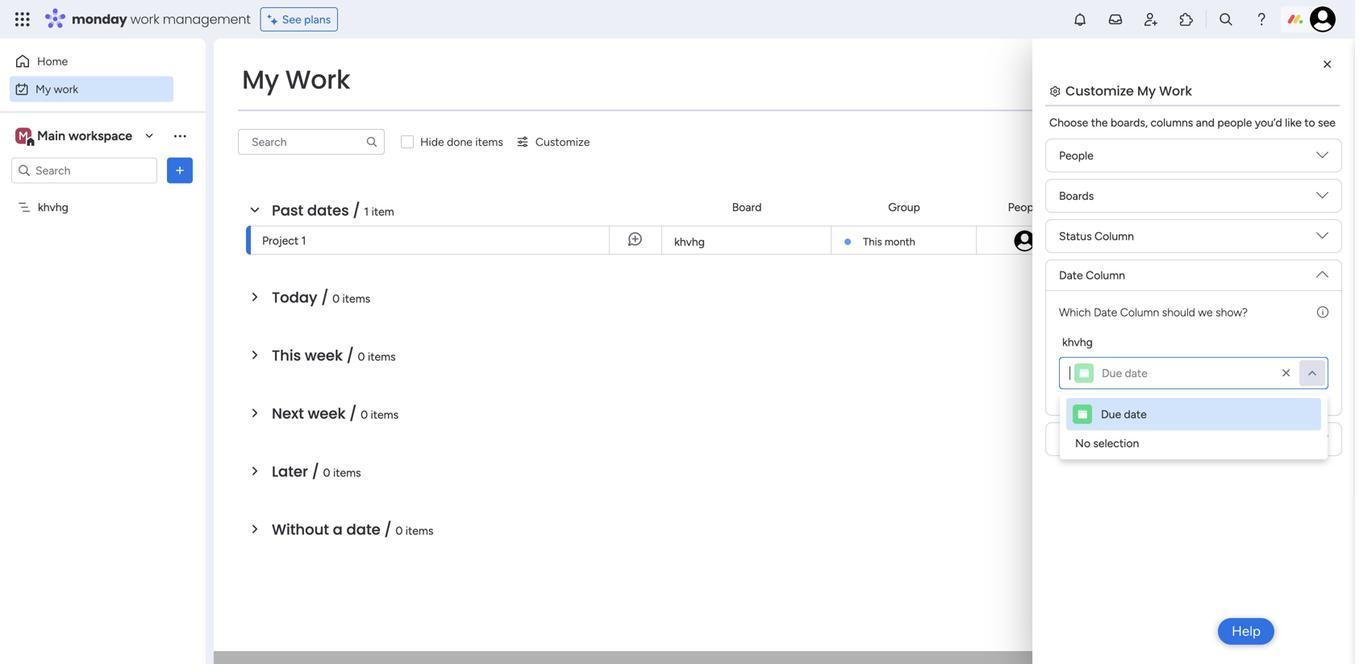 Task type: describe. For each thing, give the bounding box(es) containing it.
items inside without a date / 0 items
[[406, 524, 433, 538]]

column for priority column
[[1098, 433, 1137, 446]]

date column
[[1059, 269, 1125, 282]]

customize my work
[[1065, 82, 1192, 100]]

khvhg inside 'list box'
[[38, 200, 68, 214]]

home button
[[10, 48, 173, 74]]

prio
[[1338, 200, 1355, 214]]

/ right today at the left top of the page
[[321, 288, 329, 308]]

group
[[888, 200, 920, 214]]

a
[[333, 520, 343, 540]]

columns
[[1151, 116, 1193, 129]]

later / 0 items
[[272, 462, 361, 482]]

this for month
[[863, 236, 882, 248]]

Search in workspace field
[[34, 161, 135, 180]]

dapulse dropdown down arrow image for priority
[[1316, 433, 1328, 451]]

invite members image
[[1143, 11, 1159, 27]]

m
[[19, 129, 28, 143]]

past dates / 1 item
[[272, 200, 394, 221]]

search everything image
[[1218, 11, 1234, 27]]

management
[[163, 10, 251, 28]]

see plans
[[282, 13, 331, 26]]

done
[[447, 135, 473, 149]]

/ down this week / 0 items
[[349, 404, 357, 424]]

this week / 0 items
[[272, 346, 396, 366]]

later
[[272, 462, 308, 482]]

1 vertical spatial due date
[[1101, 408, 1147, 421]]

choose
[[1049, 116, 1088, 129]]

project 1
[[262, 234, 306, 248]]

status for status
[[1227, 200, 1259, 214]]

apps image
[[1178, 11, 1194, 27]]

1 inside past dates / 1 item
[[364, 205, 369, 219]]

date for date
[[1118, 200, 1142, 214]]

to
[[1304, 116, 1315, 129]]

due date inside khvhg "group"
[[1102, 367, 1148, 380]]

column left should on the top right
[[1120, 306, 1159, 319]]

1 horizontal spatial work
[[1159, 82, 1192, 100]]

select product image
[[15, 11, 31, 27]]

without a date / 0 items
[[272, 520, 433, 540]]

items inside today / 0 items
[[342, 292, 370, 306]]

you'd
[[1255, 116, 1282, 129]]

see
[[282, 13, 301, 26]]

monday
[[72, 10, 127, 28]]

today
[[272, 288, 317, 308]]

0 inside this week / 0 items
[[358, 350, 365, 364]]

/ right later
[[312, 462, 319, 482]]

week for this
[[305, 346, 343, 366]]

main
[[37, 128, 65, 144]]

no selection
[[1075, 437, 1139, 450]]

2 vertical spatial date
[[346, 520, 380, 540]]

selection
[[1093, 437, 1139, 450]]

without
[[272, 520, 329, 540]]

the
[[1091, 116, 1108, 129]]

1 vertical spatial people
[[1008, 200, 1042, 214]]

my work button
[[10, 76, 173, 102]]

due inside khvhg "group"
[[1102, 367, 1122, 380]]

workspace image
[[15, 127, 31, 145]]

work for my
[[54, 82, 78, 96]]

khvhg list box
[[0, 190, 206, 439]]

0 inside today / 0 items
[[332, 292, 340, 306]]

date inside khvhg "group"
[[1125, 367, 1148, 380]]

options image
[[172, 163, 188, 179]]

nov 13
[[1116, 233, 1148, 246]]

help
[[1232, 623, 1261, 640]]

choose the boards, columns and people you'd like to see
[[1049, 116, 1336, 129]]

status for status column
[[1059, 229, 1092, 243]]

dapulse dropdown down arrow image for date
[[1316, 262, 1328, 280]]

my for my work
[[35, 82, 51, 96]]

project
[[262, 234, 299, 248]]

my inside 'main content'
[[1137, 82, 1156, 100]]

next
[[272, 404, 304, 424]]

0 vertical spatial gary orlando image
[[1310, 6, 1336, 32]]

v2 info image
[[1317, 304, 1328, 321]]

people
[[1217, 116, 1252, 129]]

13
[[1138, 233, 1148, 246]]

help button
[[1218, 619, 1274, 645]]

board
[[732, 200, 762, 214]]

workspace selection element
[[15, 126, 135, 147]]

status column
[[1059, 229, 1134, 243]]



Task type: locate. For each thing, give the bounding box(es) containing it.
1 vertical spatial gary orlando image
[[1013, 229, 1037, 253]]

0 horizontal spatial 1
[[301, 234, 306, 248]]

notifications image
[[1072, 11, 1088, 27]]

date
[[1125, 367, 1148, 380], [1124, 408, 1147, 421], [346, 520, 380, 540]]

date up nov 13
[[1118, 200, 1142, 214]]

should
[[1162, 306, 1195, 319]]

/ right a
[[384, 520, 392, 540]]

nov
[[1116, 233, 1135, 246]]

0 horizontal spatial this
[[272, 346, 301, 366]]

people
[[1059, 149, 1093, 163], [1008, 200, 1042, 214]]

khvhg heading
[[1062, 334, 1093, 351]]

2 vertical spatial khvhg
[[1062, 336, 1093, 349]]

date for date column
[[1059, 269, 1083, 282]]

week down today / 0 items
[[305, 346, 343, 366]]

0 horizontal spatial status
[[1059, 229, 1092, 243]]

2 horizontal spatial my
[[1137, 82, 1156, 100]]

1 horizontal spatial my
[[242, 62, 279, 98]]

1
[[364, 205, 369, 219], [301, 234, 306, 248]]

past
[[272, 200, 303, 221]]

0 inside without a date / 0 items
[[396, 524, 403, 538]]

0 vertical spatial status
[[1227, 200, 1259, 214]]

due date down which date column should we show? on the right of the page
[[1102, 367, 1148, 380]]

month
[[885, 236, 915, 248]]

work inside my work button
[[54, 82, 78, 96]]

main content containing past dates /
[[214, 39, 1355, 665]]

inbox image
[[1107, 11, 1124, 27]]

my work
[[242, 62, 350, 98]]

due
[[1102, 367, 1122, 380], [1101, 408, 1121, 421]]

hide
[[420, 135, 444, 149]]

my inside button
[[35, 82, 51, 96]]

0 vertical spatial date
[[1118, 200, 1142, 214]]

date down which date column should we show? on the right of the page
[[1125, 367, 1148, 380]]

date right a
[[346, 520, 380, 540]]

customize inside button
[[535, 135, 590, 149]]

1 horizontal spatial status
[[1227, 200, 1259, 214]]

column right the v2 overdue deadline icon
[[1095, 229, 1134, 243]]

date up selection
[[1124, 408, 1147, 421]]

this for week
[[272, 346, 301, 366]]

1 horizontal spatial people
[[1059, 149, 1093, 163]]

which
[[1059, 306, 1091, 319]]

column right the no
[[1098, 433, 1137, 446]]

2 horizontal spatial khvhg
[[1062, 336, 1093, 349]]

1 horizontal spatial date
[[1094, 306, 1117, 319]]

1 horizontal spatial gary orlando image
[[1310, 6, 1336, 32]]

work up columns in the right top of the page
[[1159, 82, 1192, 100]]

1 horizontal spatial khvhg
[[674, 235, 705, 249]]

people left boards
[[1008, 200, 1042, 214]]

next week / 0 items
[[272, 404, 399, 424]]

0 vertical spatial due date
[[1102, 367, 1148, 380]]

priority column
[[1059, 433, 1137, 446]]

1 vertical spatial work
[[54, 82, 78, 96]]

5 dapulse dropdown down arrow image from the top
[[1316, 433, 1328, 451]]

0 right today at the left top of the page
[[332, 292, 340, 306]]

work
[[285, 62, 350, 98], [1159, 82, 1192, 100]]

customize button
[[510, 129, 596, 155]]

my work
[[35, 82, 78, 96]]

khvhg group
[[1059, 334, 1328, 390]]

home
[[37, 54, 68, 68]]

customize for customize my work
[[1065, 82, 1134, 100]]

date
[[1118, 200, 1142, 214], [1059, 269, 1083, 282], [1094, 306, 1117, 319]]

this month
[[863, 236, 915, 248]]

this up next
[[272, 346, 301, 366]]

0 inside next week / 0 items
[[361, 408, 368, 422]]

1 vertical spatial due
[[1101, 408, 1121, 421]]

no
[[1075, 437, 1090, 450]]

0 vertical spatial date
[[1125, 367, 1148, 380]]

khvhg for khvhg "group"
[[1062, 336, 1093, 349]]

0 inside later / 0 items
[[323, 466, 330, 480]]

0 vertical spatial customize
[[1065, 82, 1134, 100]]

column for date column
[[1086, 269, 1125, 282]]

week right next
[[308, 404, 346, 424]]

and
[[1196, 116, 1215, 129]]

which date column should we show?
[[1059, 306, 1248, 319]]

work for monday
[[130, 10, 159, 28]]

none search field inside 'main content'
[[238, 129, 385, 155]]

see
[[1318, 116, 1336, 129]]

0 vertical spatial this
[[863, 236, 882, 248]]

column
[[1095, 229, 1134, 243], [1086, 269, 1125, 282], [1120, 306, 1159, 319], [1098, 433, 1137, 446]]

this
[[863, 236, 882, 248], [272, 346, 301, 366]]

1 vertical spatial status
[[1059, 229, 1092, 243]]

2 vertical spatial date
[[1094, 306, 1117, 319]]

work right monday
[[130, 10, 159, 28]]

people down choose
[[1059, 149, 1093, 163]]

1 right project
[[301, 234, 306, 248]]

/ up next week / 0 items on the bottom left
[[346, 346, 354, 366]]

search image
[[365, 136, 378, 148]]

week for next
[[308, 404, 346, 424]]

work down home
[[54, 82, 78, 96]]

v2 overdue deadline image
[[1079, 233, 1092, 248]]

0 vertical spatial khvhg
[[38, 200, 68, 214]]

khvhg for "khvhg" link
[[674, 235, 705, 249]]

work
[[130, 10, 159, 28], [54, 82, 78, 96]]

customize for customize
[[535, 135, 590, 149]]

my up boards,
[[1137, 82, 1156, 100]]

0
[[332, 292, 340, 306], [358, 350, 365, 364], [361, 408, 368, 422], [323, 466, 330, 480], [396, 524, 403, 538]]

3 dapulse dropdown down arrow image from the top
[[1316, 230, 1328, 248]]

1 vertical spatial date
[[1059, 269, 1083, 282]]

1 vertical spatial customize
[[535, 135, 590, 149]]

4 dapulse dropdown down arrow image from the top
[[1316, 262, 1328, 280]]

monday work management
[[72, 10, 251, 28]]

column down status column
[[1086, 269, 1125, 282]]

see plans button
[[260, 7, 338, 31]]

0 up next week / 0 items on the bottom left
[[358, 350, 365, 364]]

1 horizontal spatial this
[[863, 236, 882, 248]]

khvhg link
[[672, 227, 821, 256]]

Filter dashboard by text search field
[[238, 129, 385, 155]]

items inside later / 0 items
[[333, 466, 361, 480]]

0 horizontal spatial work
[[54, 82, 78, 96]]

0 right a
[[396, 524, 403, 538]]

dates
[[307, 200, 349, 221]]

help image
[[1253, 11, 1270, 27]]

priority
[[1059, 433, 1095, 446]]

my for my work
[[242, 62, 279, 98]]

1 vertical spatial 1
[[301, 234, 306, 248]]

0 horizontal spatial people
[[1008, 200, 1042, 214]]

0 vertical spatial due
[[1102, 367, 1122, 380]]

1 horizontal spatial work
[[130, 10, 159, 28]]

show?
[[1216, 306, 1248, 319]]

date right which
[[1094, 306, 1117, 319]]

1 horizontal spatial customize
[[1065, 82, 1134, 100]]

0 vertical spatial 1
[[364, 205, 369, 219]]

None search field
[[238, 129, 385, 155]]

1 left item
[[364, 205, 369, 219]]

plans
[[304, 13, 331, 26]]

we
[[1198, 306, 1213, 319]]

boards,
[[1111, 116, 1148, 129]]

workspace
[[68, 128, 132, 144]]

today / 0 items
[[272, 288, 370, 308]]

due date
[[1102, 367, 1148, 380], [1101, 408, 1147, 421]]

items inside next week / 0 items
[[371, 408, 399, 422]]

items inside this week / 0 items
[[368, 350, 396, 364]]

dapulse dropdown down arrow image for status
[[1316, 230, 1328, 248]]

0 horizontal spatial work
[[285, 62, 350, 98]]

gary orlando image left the v2 overdue deadline icon
[[1013, 229, 1037, 253]]

2 horizontal spatial date
[[1118, 200, 1142, 214]]

gary orlando image
[[1310, 6, 1336, 32], [1013, 229, 1037, 253]]

0 horizontal spatial date
[[1059, 269, 1083, 282]]

items
[[475, 135, 503, 149], [342, 292, 370, 306], [368, 350, 396, 364], [371, 408, 399, 422], [333, 466, 361, 480], [406, 524, 433, 538]]

0 horizontal spatial khvhg
[[38, 200, 68, 214]]

my down home
[[35, 82, 51, 96]]

/
[[353, 200, 360, 221], [321, 288, 329, 308], [346, 346, 354, 366], [349, 404, 357, 424], [312, 462, 319, 482], [384, 520, 392, 540]]

2 dapulse dropdown down arrow image from the top
[[1316, 190, 1328, 208]]

dapulse dropdown down arrow image
[[1316, 149, 1328, 167], [1316, 190, 1328, 208], [1316, 230, 1328, 248], [1316, 262, 1328, 280], [1316, 433, 1328, 451]]

date up which
[[1059, 269, 1083, 282]]

1 vertical spatial week
[[308, 404, 346, 424]]

/ left item
[[353, 200, 360, 221]]

0 vertical spatial week
[[305, 346, 343, 366]]

like
[[1285, 116, 1302, 129]]

khvhg
[[38, 200, 68, 214], [674, 235, 705, 249], [1062, 336, 1093, 349]]

1 dapulse dropdown down arrow image from the top
[[1316, 149, 1328, 167]]

this left month
[[863, 236, 882, 248]]

1 vertical spatial khvhg
[[674, 235, 705, 249]]

0 down this week / 0 items
[[361, 408, 368, 422]]

gary orlando image right help image
[[1310, 6, 1336, 32]]

boards
[[1059, 189, 1094, 203]]

0 horizontal spatial my
[[35, 82, 51, 96]]

1 vertical spatial this
[[272, 346, 301, 366]]

main content
[[214, 39, 1355, 665]]

khvhg inside "group"
[[1062, 336, 1093, 349]]

0 right later
[[323, 466, 330, 480]]

0 horizontal spatial gary orlando image
[[1013, 229, 1037, 253]]

work down plans
[[285, 62, 350, 98]]

item
[[371, 205, 394, 219]]

0 horizontal spatial customize
[[535, 135, 590, 149]]

0 vertical spatial work
[[130, 10, 159, 28]]

customize
[[1065, 82, 1134, 100], [535, 135, 590, 149]]

my down see plans "button" in the left of the page
[[242, 62, 279, 98]]

1 vertical spatial date
[[1124, 408, 1147, 421]]

option
[[0, 193, 206, 196]]

hide done items
[[420, 135, 503, 149]]

week
[[305, 346, 343, 366], [308, 404, 346, 424]]

workspace options image
[[172, 128, 188, 144]]

column for status column
[[1095, 229, 1134, 243]]

due date up selection
[[1101, 408, 1147, 421]]

my
[[242, 62, 279, 98], [1137, 82, 1156, 100], [35, 82, 51, 96]]

1 horizontal spatial 1
[[364, 205, 369, 219]]

0 vertical spatial people
[[1059, 149, 1093, 163]]

main workspace
[[37, 128, 132, 144]]

gary orlando image inside 'main content'
[[1013, 229, 1037, 253]]

status
[[1227, 200, 1259, 214], [1059, 229, 1092, 243]]



Task type: vqa. For each thing, say whether or not it's contained in the screenshot.
Rename at the top of page
no



